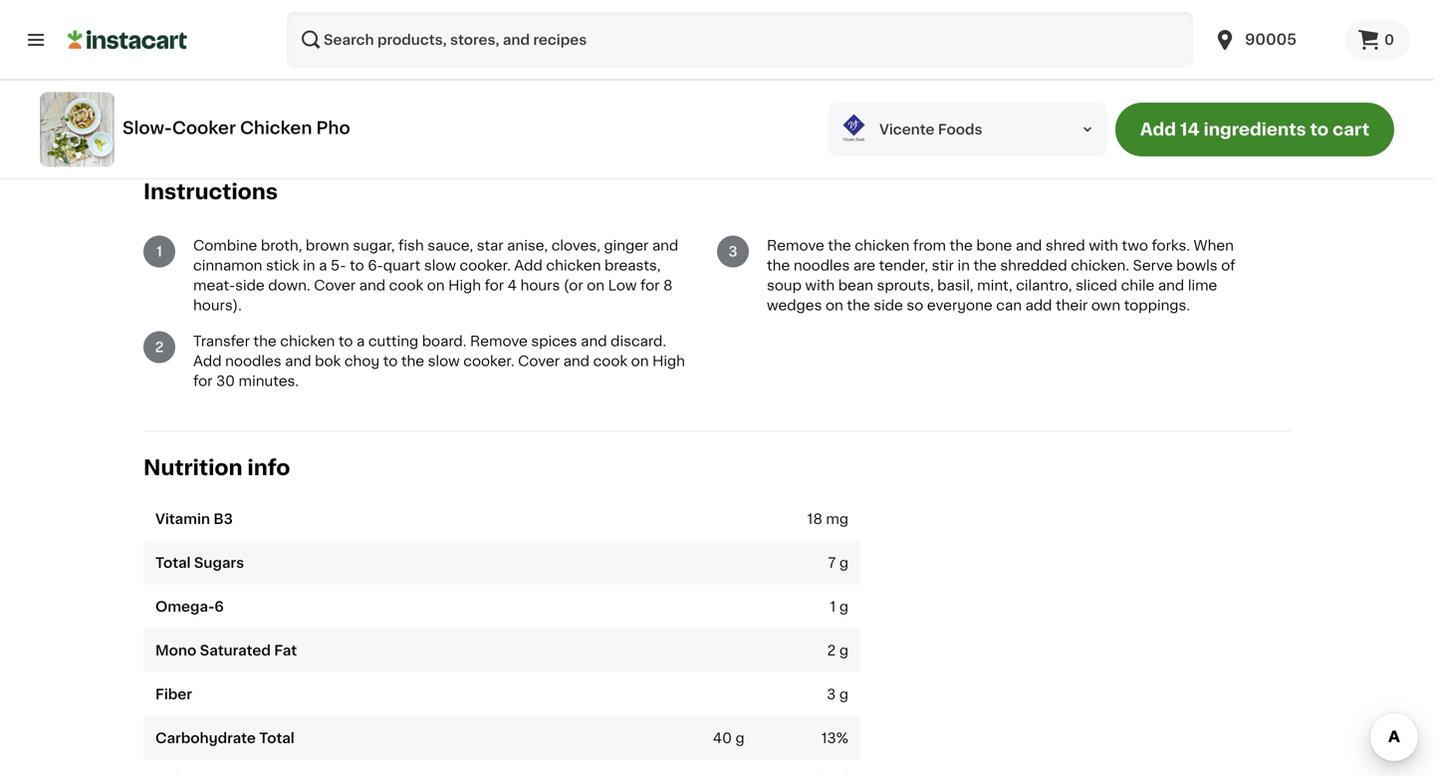 Task type: locate. For each thing, give the bounding box(es) containing it.
0 vertical spatial 6
[[286, 61, 295, 75]]

sliced down chicken.
[[1076, 279, 1118, 293]]

cook down quart
[[389, 279, 424, 293]]

cooker. down star
[[460, 259, 511, 273]]

quart
[[383, 259, 421, 273]]

chicken up bok
[[280, 335, 335, 348]]

cover down 5-
[[314, 279, 356, 293]]

1 horizontal spatial noodles
[[794, 259, 850, 273]]

0 horizontal spatial chicken
[[280, 335, 335, 348]]

match
[[443, 97, 478, 108]]

cook inside transfer the chicken to a cutting board. remove spices and discard. add noodles and bok choy to the slow cooker. cover and cook on high for 30 minutes.
[[593, 354, 628, 368]]

1 horizontal spatial wedges
[[767, 299, 822, 313]]

chicken
[[855, 239, 910, 253], [546, 259, 601, 273], [280, 335, 335, 348]]

foods
[[938, 123, 983, 137]]

fat
[[274, 644, 297, 658]]

0 vertical spatial 3
[[729, 245, 738, 259]]

on
[[427, 279, 445, 293], [587, 279, 605, 293], [826, 299, 844, 313], [631, 354, 649, 368]]

in right stick
[[303, 259, 315, 273]]

0 vertical spatial cook
[[389, 279, 424, 293]]

2 left transfer
[[155, 340, 164, 354]]

0 vertical spatial chicken
[[855, 239, 910, 253]]

to up choy
[[339, 335, 353, 348]]

here
[[1061, 97, 1086, 108]]

1 vertical spatial cooker.
[[464, 354, 515, 368]]

1 horizontal spatial a
[[357, 335, 365, 348]]

1 horizontal spatial sliced
[[1076, 279, 1118, 293]]

wedges inside 1 cup fresh mint leaves 1 cup fresh cilantro leaves 1 fresh thai chile, or serrano, thinly sliced 1 lime, cut into 6 wedges
[[299, 61, 354, 75]]

1 vertical spatial fresh
[[223, 22, 259, 36]]

g right 40 at bottom
[[736, 731, 745, 745]]

side down cinnamon
[[235, 279, 265, 293]]

cloves,
[[552, 239, 601, 253]]

g for 3 g
[[840, 688, 849, 702]]

1 vertical spatial side
[[874, 299, 904, 313]]

to down cutting
[[383, 354, 398, 368]]

Search field
[[287, 12, 1194, 68]]

1 vertical spatial 3
[[827, 688, 836, 702]]

noodles inside remove the chicken from the bone and shred with two forks. when the noodles are tender, stir in the shredded chicken. serve bowls of soup with bean sprouts, basil, mint, cilantro, sliced chile and lime wedges on the side so everyone can add their own toppings.
[[794, 259, 850, 273]]

1 vertical spatial 6
[[215, 600, 224, 614]]

1 vertical spatial a
[[357, 335, 365, 348]]

0 horizontal spatial or
[[306, 42, 320, 56]]

lime
[[1188, 279, 1218, 293]]

nutrition info
[[143, 458, 290, 478]]

0 horizontal spatial wedges
[[299, 61, 354, 75]]

cook down discard.
[[593, 354, 628, 368]]

on down bean at the top right of page
[[826, 299, 844, 313]]

bowls
[[1177, 259, 1218, 273]]

cover
[[314, 279, 356, 293], [518, 354, 560, 368]]

side inside remove the chicken from the bone and shred with two forks. when the noodles are tender, stir in the shredded chicken. serve bowls of soup with bean sprouts, basil, mint, cilantro, sliced chile and lime wedges on the side so everyone can add their own toppings.
[[874, 299, 904, 313]]

1 vertical spatial chicken
[[546, 259, 601, 273]]

2 vertical spatial chicken
[[280, 335, 335, 348]]

total down "vitamin"
[[155, 556, 191, 570]]

1 vertical spatial total
[[259, 731, 295, 745]]

remove inside transfer the chicken to a cutting board. remove spices and discard. add noodles and bok choy to the slow cooker. cover and cook on high for 30 minutes.
[[470, 335, 528, 348]]

carbohydrate total
[[155, 731, 295, 745]]

0 vertical spatial or
[[306, 42, 320, 56]]

1 vertical spatial 2
[[828, 644, 836, 658]]

13 %
[[822, 731, 849, 745]]

1 horizontal spatial total
[[259, 731, 295, 745]]

remove up soup
[[767, 239, 825, 253]]

add left 14
[[1141, 121, 1177, 138]]

remove the chicken from the bone and shred with two forks. when the noodles are tender, stir in the shredded chicken. serve bowls of soup with bean sprouts, basil, mint, cilantro, sliced chile and lime wedges on the side so everyone can add their own toppings.
[[767, 239, 1236, 313]]

2 cup from the top
[[193, 22, 219, 36]]

0 vertical spatial 2
[[155, 340, 164, 354]]

chicken inside combine broth, brown sugar, fish sauce, star anise, cloves, ginger and cinnamon stick in a 5- to 6-quart slow cooker. add chicken breasts, meat-side down. cover and cook on high for 4 hours (or on low for 8 hours).
[[546, 259, 601, 273]]

nutritional
[[838, 97, 894, 108]]

1 horizontal spatial 3
[[827, 688, 836, 702]]

cinnamon
[[193, 259, 263, 273]]

on down discard.
[[631, 354, 649, 368]]

fresh left mint
[[223, 2, 259, 16]]

4
[[508, 279, 517, 293]]

1 horizontal spatial cover
[[518, 354, 560, 368]]

0 vertical spatial a
[[319, 259, 327, 273]]

sure
[[363, 97, 387, 108]]

0 horizontal spatial in
[[303, 259, 315, 273]]

0 horizontal spatial a
[[319, 259, 327, 273]]

6 down 'sugars' on the bottom of the page
[[215, 600, 224, 614]]

on right '(or'
[[587, 279, 605, 293]]

can
[[997, 299, 1022, 313]]

2 horizontal spatial add
[[1141, 121, 1177, 138]]

0 vertical spatial noodles
[[794, 259, 850, 273]]

and left bok
[[285, 354, 311, 368]]

0 vertical spatial sliced
[[426, 42, 468, 56]]

wedges down serrano,
[[299, 61, 354, 75]]

0 horizontal spatial high
[[449, 279, 481, 293]]

cutting
[[369, 335, 419, 348]]

leaves up "cilantro"
[[297, 2, 342, 16]]

ginger
[[604, 239, 649, 253]]

0 horizontal spatial side
[[235, 279, 265, 293]]

with
[[1089, 239, 1119, 253], [806, 279, 835, 293]]

2 in from the left
[[958, 259, 970, 273]]

review
[[183, 97, 218, 108]]

cook inside combine broth, brown sugar, fish sauce, star anise, cloves, ginger and cinnamon stick in a 5- to 6-quart slow cooker. add chicken breasts, meat-side down. cover and cook on high for 4 hours (or on low for 8 hours).
[[389, 279, 424, 293]]

down.
[[268, 279, 311, 293]]

2 horizontal spatial chicken
[[855, 239, 910, 253]]

combine
[[193, 239, 257, 253]]

1 vertical spatial or
[[824, 97, 835, 108]]

the down the "bone"
[[974, 259, 997, 273]]

cover down spices
[[518, 354, 560, 368]]

0 vertical spatial add
[[1141, 121, 1177, 138]]

1 vertical spatial add
[[514, 259, 543, 273]]

or
[[306, 42, 320, 56], [824, 97, 835, 108]]

the up stir
[[950, 239, 973, 253]]

fresh up lime,
[[193, 42, 229, 56]]

high down discard.
[[653, 354, 685, 368]]

1 in from the left
[[303, 259, 315, 273]]

for left 30
[[193, 374, 213, 388]]

g for 40 g
[[736, 731, 745, 745]]

0 horizontal spatial cook
[[389, 279, 424, 293]]

1 horizontal spatial in
[[958, 259, 970, 273]]

cup
[[193, 2, 219, 16], [193, 22, 219, 36]]

1 vertical spatial cover
[[518, 354, 560, 368]]

wedges inside remove the chicken from the bone and shred with two forks. when the noodles are tender, stir in the shredded chicken. serve bowls of soup with bean sprouts, basil, mint, cilantro, sliced chile and lime wedges on the side so everyone can add their own toppings.
[[767, 299, 822, 313]]

g for 2 g
[[840, 644, 849, 658]]

the
[[828, 239, 852, 253], [950, 239, 973, 253], [767, 259, 790, 273], [974, 259, 997, 273], [847, 299, 871, 313], [254, 335, 277, 348], [401, 354, 425, 368]]

0 vertical spatial side
[[235, 279, 265, 293]]

1 horizontal spatial cook
[[593, 354, 628, 368]]

slow down board.
[[428, 354, 460, 368]]

and right spices
[[581, 335, 607, 348]]

g up %
[[840, 688, 849, 702]]

g down 7 g
[[840, 600, 849, 614]]

0 horizontal spatial with
[[806, 279, 835, 293]]

1 vertical spatial cup
[[193, 22, 219, 36]]

a up choy
[[357, 335, 365, 348]]

0 horizontal spatial total
[[155, 556, 191, 570]]

the up soup
[[767, 259, 790, 273]]

2 vertical spatial add
[[193, 354, 222, 368]]

0 vertical spatial remove
[[767, 239, 825, 253]]

0 horizontal spatial cover
[[314, 279, 356, 293]]

0 vertical spatial slow
[[424, 259, 456, 273]]

remove inside remove the chicken from the bone and shred with two forks. when the noodles are tender, stir in the shredded chicken. serve bowls of soup with bean sprouts, basil, mint, cilantro, sliced chile and lime wedges on the side so everyone can add their own toppings.
[[767, 239, 825, 253]]

g down "1 g" in the bottom of the page
[[840, 644, 849, 658]]

0 horizontal spatial 3
[[729, 245, 738, 259]]

40 g
[[713, 731, 745, 745]]

sliced
[[426, 42, 468, 56], [1076, 279, 1118, 293]]

slow down "sauce,"
[[424, 259, 456, 273]]

add 14 ingredients to cart
[[1141, 121, 1370, 138]]

g right 7
[[840, 556, 849, 570]]

0 vertical spatial with
[[1089, 239, 1119, 253]]

leaves
[[297, 2, 342, 16], [318, 22, 363, 36]]

1 vertical spatial sliced
[[1076, 279, 1118, 293]]

in
[[303, 259, 315, 273], [958, 259, 970, 273]]

1 vertical spatial remove
[[470, 335, 528, 348]]

on down "sauce,"
[[427, 279, 445, 293]]

0 vertical spatial cover
[[314, 279, 356, 293]]

sliced right thinly
[[426, 42, 468, 56]]

6 down the chile,
[[286, 61, 295, 75]]

or right the chile,
[[306, 42, 320, 56]]

mono
[[155, 644, 197, 658]]

mg
[[826, 512, 849, 526]]

remove
[[767, 239, 825, 253], [470, 335, 528, 348]]

slow-cooker chicken pho
[[123, 119, 350, 136]]

to left cart
[[1311, 121, 1329, 138]]

0 vertical spatial cup
[[193, 2, 219, 16]]

and up the shredded
[[1016, 239, 1043, 253]]

1 vertical spatial cook
[[593, 354, 628, 368]]

add inside combine broth, brown sugar, fish sauce, star anise, cloves, ginger and cinnamon stick in a 5- to 6-quart slow cooker. add chicken breasts, meat-side down. cover and cook on high for 4 hours (or on low for 8 hours).
[[514, 259, 543, 273]]

6
[[286, 61, 295, 75], [215, 600, 224, 614]]

a inside transfer the chicken to a cutting board. remove spices and discard. add noodles and bok choy to the slow cooker. cover and cook on high for 30 minutes.
[[357, 335, 365, 348]]

add inside transfer the chicken to a cutting board. remove spices and discard. add noodles and bok choy to the slow cooker. cover and cook on high for 30 minutes.
[[193, 354, 222, 368]]

own
[[1092, 299, 1121, 313]]

cooker. down board.
[[464, 354, 515, 368]]

which
[[963, 97, 995, 108]]

cooker
[[172, 119, 236, 136]]

the down bean at the top right of page
[[847, 299, 871, 313]]

0 horizontal spatial remove
[[470, 335, 528, 348]]

chicken inside remove the chicken from the bone and shred with two forks. when the noodles are tender, stir in the shredded chicken. serve bowls of soup with bean sprouts, basil, mint, cilantro, sliced chile and lime wedges on the side so everyone can add their own toppings.
[[855, 239, 910, 253]]

0 vertical spatial wedges
[[299, 61, 354, 75]]

1 vertical spatial noodles
[[225, 354, 282, 368]]

fresh up thai
[[223, 22, 259, 36]]

90005
[[1246, 32, 1297, 47]]

0 horizontal spatial add
[[193, 354, 222, 368]]

cover inside combine broth, brown sugar, fish sauce, star anise, cloves, ginger and cinnamon stick in a 5- to 6-quart slow cooker. add chicken breasts, meat-side down. cover and cook on high for 4 hours (or on low for 8 hours).
[[314, 279, 356, 293]]

leaves up serrano,
[[318, 22, 363, 36]]

1 horizontal spatial high
[[653, 354, 685, 368]]

with right soup
[[806, 279, 835, 293]]

a inside combine broth, brown sugar, fish sauce, star anise, cloves, ginger and cinnamon stick in a 5- to 6-quart slow cooker. add chicken breasts, meat-side down. cover and cook on high for 4 hours (or on low for 8 hours).
[[319, 259, 327, 273]]

1 vertical spatial wedges
[[767, 299, 822, 313]]

high inside transfer the chicken to a cutting board. remove spices and discard. add noodles and bok choy to the slow cooker. cover and cook on high for 30 minutes.
[[653, 354, 685, 368]]

cover inside transfer the chicken to a cutting board. remove spices and discard. add noodles and bok choy to the slow cooker. cover and cook on high for 30 minutes.
[[518, 354, 560, 368]]

add down transfer
[[193, 354, 222, 368]]

in right stir
[[958, 259, 970, 273]]

side down sprouts,
[[874, 299, 904, 313]]

3 for 3 g
[[827, 688, 836, 702]]

total
[[155, 556, 191, 570], [259, 731, 295, 745]]

for left 4
[[485, 279, 504, 293]]

1 horizontal spatial 2
[[828, 644, 836, 658]]

total right carbohydrate
[[259, 731, 295, 745]]

confirm
[[714, 97, 757, 108]]

1 horizontal spatial chicken
[[546, 259, 601, 273]]

g
[[840, 556, 849, 570], [840, 600, 849, 614], [840, 644, 849, 658], [840, 688, 849, 702], [736, 731, 745, 745]]

1 vertical spatial with
[[806, 279, 835, 293]]

or inside 1 cup fresh mint leaves 1 cup fresh cilantro leaves 1 fresh thai chile, or serrano, thinly sliced 1 lime, cut into 6 wedges
[[306, 42, 320, 56]]

8
[[664, 279, 673, 293]]

1 horizontal spatial add
[[514, 259, 543, 273]]

1 horizontal spatial or
[[824, 97, 835, 108]]

add down 'anise,'
[[514, 259, 543, 273]]

and down the 6-
[[359, 279, 386, 293]]

for left 8
[[641, 279, 660, 293]]

1 horizontal spatial side
[[874, 299, 904, 313]]

chicken up are
[[855, 239, 910, 253]]

0 horizontal spatial noodles
[[225, 354, 282, 368]]

the down cutting
[[401, 354, 425, 368]]

noodles up minutes.
[[225, 354, 282, 368]]

a left 5-
[[319, 259, 327, 273]]

None search field
[[287, 12, 1194, 68]]

chicken inside transfer the chicken to a cutting board. remove spices and discard. add noodles and bok choy to the slow cooker. cover and cook on high for 30 minutes.
[[280, 335, 335, 348]]

meat-
[[193, 279, 235, 293]]

or right dietary
[[824, 97, 835, 108]]

slow inside transfer the chicken to a cutting board. remove spices and discard. add noodles and bok choy to the slow cooker. cover and cook on high for 30 minutes.
[[428, 354, 460, 368]]

on inside remove the chicken from the bone and shred with two forks. when the noodles are tender, stir in the shredded chicken. serve bowls of soup with bean sprouts, basil, mint, cilantro, sliced chile and lime wedges on the side so everyone can add their own toppings.
[[826, 299, 844, 313]]

chicken up '(or'
[[546, 259, 601, 273]]

1 vertical spatial slow
[[428, 354, 460, 368]]

chicken for high
[[280, 335, 335, 348]]

0 vertical spatial cooker.
[[460, 259, 511, 273]]

0 horizontal spatial 2
[[155, 340, 164, 354]]

high down "sauce,"
[[449, 279, 481, 293]]

noodles up bean at the top right of page
[[794, 259, 850, 273]]

in inside remove the chicken from the bone and shred with two forks. when the noodles are tender, stir in the shredded chicken. serve bowls of soup with bean sprouts, basil, mint, cilantro, sliced chile and lime wedges on the side so everyone can add their own toppings.
[[958, 259, 970, 273]]

the up minutes.
[[254, 335, 277, 348]]

wedges down soup
[[767, 299, 822, 313]]

sliced inside remove the chicken from the bone and shred with two forks. when the noodles are tender, stir in the shredded chicken. serve bowls of soup with bean sprouts, basil, mint, cilantro, sliced chile and lime wedges on the side so everyone can add their own toppings.
[[1076, 279, 1118, 293]]

3 g
[[827, 688, 849, 702]]

2 for 2 g
[[828, 644, 836, 658]]

0 horizontal spatial sliced
[[426, 42, 468, 56]]

to left the 6-
[[350, 259, 364, 273]]

0 vertical spatial fresh
[[223, 2, 259, 16]]

cilantro,
[[1017, 279, 1073, 293]]

0 vertical spatial high
[[449, 279, 481, 293]]

remove right board.
[[470, 335, 528, 348]]

with up chicken.
[[1089, 239, 1119, 253]]

for right here
[[1089, 97, 1104, 108]]

and
[[652, 239, 679, 253], [1016, 239, 1043, 253], [359, 279, 386, 293], [1159, 279, 1185, 293], [581, 335, 607, 348], [285, 354, 311, 368], [564, 354, 590, 368]]

(or
[[564, 279, 584, 293]]

1 horizontal spatial 6
[[286, 61, 295, 75]]

1 horizontal spatial remove
[[767, 239, 825, 253]]

2 up 3 g
[[828, 644, 836, 658]]

1 vertical spatial high
[[653, 354, 685, 368]]



Task type: describe. For each thing, give the bounding box(es) containing it.
nutrition
[[143, 458, 243, 478]]

bone
[[977, 239, 1013, 253]]

6-
[[368, 259, 383, 273]]

basil,
[[938, 279, 974, 293]]

minutes.
[[239, 374, 299, 388]]

2 vertical spatial fresh
[[193, 42, 229, 56]]

mint
[[262, 2, 294, 16]]

transfer
[[193, 335, 250, 348]]

bok
[[315, 354, 341, 368]]

brown
[[306, 239, 349, 253]]

1 cup fresh mint leaves 1 cup fresh cilantro leaves 1 fresh thai chile, or serrano, thinly sliced 1 lime, cut into 6 wedges
[[183, 2, 468, 75]]

13
[[822, 731, 837, 745]]

instacart logo image
[[68, 28, 187, 52]]

30
[[216, 374, 235, 388]]

any
[[760, 97, 780, 108]]

in inside combine broth, brown sugar, fish sauce, star anise, cloves, ginger and cinnamon stick in a 5- to 6-quart slow cooker. add chicken breasts, meat-side down. cover and cook on high for 4 hours (or on low for 8 hours).
[[303, 259, 315, 273]]

90005 button
[[1214, 12, 1333, 68]]

from
[[914, 239, 947, 253]]

information
[[897, 97, 960, 108]]

pho
[[316, 119, 350, 136]]

to left confirm
[[700, 97, 712, 108]]

high inside combine broth, brown sugar, fish sauce, star anise, cloves, ginger and cinnamon stick in a 5- to 6-quart slow cooker. add chicken breasts, meat-side down. cover and cook on high for 4 hours (or on low for 8 hours).
[[449, 279, 481, 293]]

chicken for soup
[[855, 239, 910, 253]]

side inside combine broth, brown sugar, fish sauce, star anise, cloves, ginger and cinnamon stick in a 5- to 6-quart slow cooker. add chicken breasts, meat-side down. cover and cook on high for 4 hours (or on low for 8 hours).
[[235, 279, 265, 293]]

6 inside 1 cup fresh mint leaves 1 cup fresh cilantro leaves 1 fresh thai chile, or serrano, thinly sliced 1 lime, cut into 6 wedges
[[286, 61, 295, 75]]

omega-
[[155, 600, 215, 614]]

serrano,
[[324, 42, 380, 56]]

of
[[1222, 259, 1236, 273]]

convenience
[[1107, 97, 1178, 108]]

%
[[837, 731, 849, 745]]

their
[[1056, 299, 1088, 313]]

2 for 2
[[155, 340, 164, 354]]

sliced inside 1 cup fresh mint leaves 1 cup fresh cilantro leaves 1 fresh thai chile, or serrano, thinly sliced 1 lime, cut into 6 wedges
[[426, 42, 468, 56]]

90005 button
[[1202, 12, 1345, 68]]

add inside add 14 ingredients to cart button
[[1141, 121, 1177, 138]]

broth,
[[261, 239, 302, 253]]

40
[[713, 731, 732, 745]]

mint,
[[978, 279, 1013, 293]]

dietary
[[783, 97, 821, 108]]

instructions
[[143, 182, 278, 202]]

saturated
[[200, 644, 271, 658]]

suggested
[[221, 97, 280, 108]]

shredded
[[1001, 259, 1068, 273]]

anise,
[[507, 239, 548, 253]]

items
[[283, 97, 314, 108]]

vicente
[[880, 123, 935, 137]]

0 vertical spatial total
[[155, 556, 191, 570]]

and up breasts,
[[652, 239, 679, 253]]

chicken.
[[1071, 259, 1130, 273]]

ingredients.
[[480, 97, 545, 108]]

vitamin b3
[[155, 512, 233, 526]]

on inside transfer the chicken to a cutting board. remove spices and discard. add noodles and bok choy to the slow cooker. cover and cook on high for 30 minutes.
[[631, 354, 649, 368]]

the up bean at the top right of page
[[828, 239, 852, 253]]

forks.
[[1152, 239, 1191, 253]]

chile
[[1122, 279, 1155, 293]]

cooker. inside transfer the chicken to a cutting board. remove spices and discard. add noodles and bok choy to the slow cooker. cover and cook on high for 30 minutes.
[[464, 354, 515, 368]]

mono saturated fat
[[155, 644, 297, 658]]

sugar,
[[353, 239, 395, 253]]

for inside transfer the chicken to a cutting board. remove spices and discard. add noodles and bok choy to the slow cooker. cover and cook on high for 30 minutes.
[[193, 374, 213, 388]]

that
[[390, 97, 412, 108]]

cooker. inside combine broth, brown sugar, fish sauce, star anise, cloves, ginger and cinnamon stick in a 5- to 6-quart slow cooker. add chicken breasts, meat-side down. cover and cook on high for 4 hours (or on low for 8 hours).
[[460, 259, 511, 273]]

slow inside combine broth, brown sugar, fish sauce, star anise, cloves, ginger and cinnamon stick in a 5- to 6-quart slow cooker. add chicken breasts, meat-side down. cover and cook on high for 4 hours (or on low for 8 hours).
[[424, 259, 456, 273]]

spices
[[531, 335, 578, 348]]

so
[[907, 299, 924, 313]]

g for 1 g
[[840, 600, 849, 614]]

0 horizontal spatial 6
[[215, 600, 224, 614]]

chicken
[[240, 119, 312, 136]]

vitamin
[[155, 512, 210, 526]]

product
[[594, 97, 638, 108]]

0 vertical spatial leaves
[[297, 2, 342, 16]]

7
[[828, 556, 836, 570]]

1 horizontal spatial with
[[1089, 239, 1119, 253]]

1 vertical spatial leaves
[[318, 22, 363, 36]]

star
[[477, 239, 504, 253]]

to inside button
[[1311, 121, 1329, 138]]

vicente foods image
[[837, 112, 872, 147]]

noodles inside transfer the chicken to a cutting board. remove spices and discard. add noodles and bok choy to the slow cooker. cover and cook on high for 30 minutes.
[[225, 354, 282, 368]]

14
[[1181, 121, 1200, 138]]

toppings.
[[1125, 299, 1191, 313]]

cut
[[229, 61, 252, 75]]

consult
[[548, 97, 591, 108]]

3 for 3
[[729, 245, 738, 259]]

are
[[854, 259, 876, 273]]

into
[[256, 61, 283, 75]]

is
[[998, 97, 1007, 108]]

everyone
[[928, 299, 993, 313]]

1 cup from the top
[[193, 2, 219, 16]]

low
[[608, 279, 637, 293]]

b3
[[214, 512, 233, 526]]

and down spices
[[564, 354, 590, 368]]

choy
[[345, 354, 380, 368]]

serve
[[1133, 259, 1173, 273]]

transfer the chicken to a cutting board. remove spices and discard. add noodles and bok choy to the slow cooker. cover and cook on high for 30 minutes.
[[193, 335, 685, 388]]

combine broth, brown sugar, fish sauce, star anise, cloves, ginger and cinnamon stick in a 5- to 6-quart slow cooker. add chicken breasts, meat-side down. cover and cook on high for 4 hours (or on low for 8 hours).
[[193, 239, 679, 313]]

total sugars
[[155, 556, 244, 570]]

2 g
[[828, 644, 849, 658]]

18
[[808, 512, 823, 526]]

hours).
[[193, 299, 242, 313]]

two
[[1122, 239, 1149, 253]]

g for 7 g
[[840, 556, 849, 570]]

bean
[[839, 279, 874, 293]]

make
[[331, 97, 360, 108]]

to inside combine broth, brown sugar, fish sauce, star anise, cloves, ginger and cinnamon stick in a 5- to 6-quart slow cooker. add chicken breasts, meat-side down. cover and cook on high for 4 hours (or on low for 8 hours).
[[350, 259, 364, 273]]

board.
[[422, 335, 467, 348]]

info
[[248, 458, 290, 478]]

when
[[1194, 239, 1234, 253]]

0
[[1385, 33, 1395, 47]]

breasts,
[[605, 259, 661, 273]]

slow-
[[123, 119, 172, 136]]

to left make
[[316, 97, 328, 108]]

fiber
[[155, 688, 192, 702]]

discard.
[[611, 335, 667, 348]]

please review suggested items to make sure that they match ingredients. consult product packaging to confirm any dietary or nutritional information which is provided here for convenience only.
[[143, 97, 1207, 108]]

fish
[[398, 239, 424, 253]]

sauce,
[[428, 239, 473, 253]]

sugars
[[194, 556, 244, 570]]

chile,
[[265, 42, 302, 56]]

and up toppings.
[[1159, 279, 1185, 293]]

provided
[[1010, 97, 1058, 108]]

7 g
[[828, 556, 849, 570]]



Task type: vqa. For each thing, say whether or not it's contained in the screenshot.


